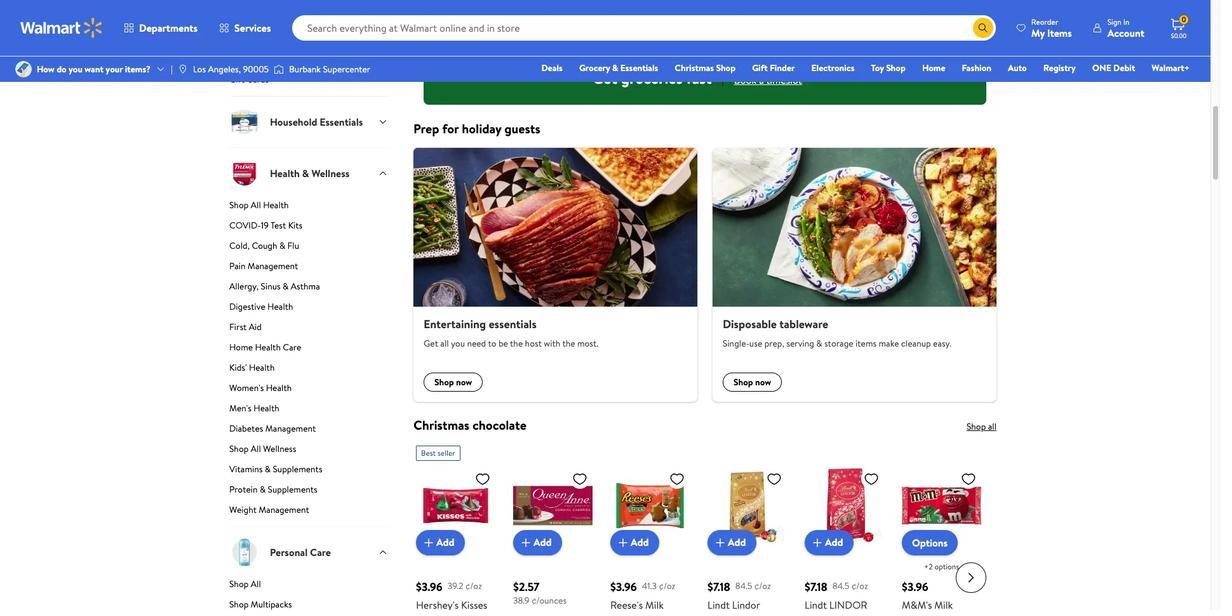Task type: vqa. For each thing, say whether or not it's contained in the screenshot.
add to cart image
yes



Task type: locate. For each thing, give the bounding box(es) containing it.
in
[[1124, 16, 1130, 27]]

0 vertical spatial care
[[283, 341, 301, 354]]

3 ¢/oz from the left
[[755, 580, 771, 593]]

1 vertical spatial christmas
[[414, 417, 470, 434]]

how do you want your items?
[[37, 63, 151, 76]]

1 vertical spatial all
[[989, 420, 997, 433]]

all for personal care
[[251, 578, 261, 591]]

1 horizontal spatial gift
[[753, 62, 768, 74]]

$3.96 41.3 ¢/oz
[[611, 579, 676, 595]]

departments
[[139, 21, 198, 35]]

1 vertical spatial all
[[251, 443, 261, 456]]

finder
[[770, 62, 795, 74]]

protein & supplements
[[229, 484, 318, 496]]

add for lindt lindor assorted chocolate candy truffles, 8.5 oz. bag 'image' add button
[[728, 536, 747, 550]]

0 horizontal spatial $7.18
[[708, 579, 731, 595]]

 image left the how
[[15, 61, 32, 78]]

options
[[935, 562, 960, 572]]

los
[[193, 63, 206, 76]]

prep for holiday guests
[[414, 120, 541, 138]]

list
[[406, 148, 1005, 402]]

¢/oz for lindt lindor assorted chocolate candy truffles, 8.5 oz. bag 'image'
[[755, 580, 771, 593]]

shop all health
[[229, 199, 289, 212]]

0 horizontal spatial essentials
[[320, 115, 363, 129]]

1 horizontal spatial $7.18
[[805, 579, 828, 595]]

guests
[[505, 120, 541, 138]]

add to cart image
[[421, 536, 437, 551], [713, 536, 728, 551], [810, 536, 826, 551]]

all inside shop all link
[[251, 578, 261, 591]]

shop now
[[435, 376, 472, 389], [734, 376, 772, 389]]

cards
[[247, 73, 269, 86]]

care down "first aid" link
[[283, 341, 301, 354]]

0 horizontal spatial $3.96
[[416, 579, 443, 595]]

supercenter
[[323, 63, 371, 76]]

health for men's health
[[254, 402, 280, 415]]

5 add button from the left
[[805, 530, 854, 556]]

0 vertical spatial essentials
[[621, 62, 659, 74]]

walmart+ link
[[1147, 61, 1196, 75]]

now for entertaining
[[456, 376, 472, 389]]

1 horizontal spatial |
[[722, 73, 724, 87]]

health up men's health
[[266, 382, 292, 395]]

home left the fashion
[[923, 62, 946, 74]]

supplements
[[273, 463, 323, 476], [268, 484, 318, 496]]

diabetes management link
[[229, 423, 388, 440]]

sign
[[1108, 16, 1122, 27]]

electronics
[[812, 62, 855, 74]]

 image right 90005 in the left top of the page
[[274, 63, 284, 76]]

1 horizontal spatial now
[[756, 376, 772, 389]]

1 horizontal spatial home
[[923, 62, 946, 74]]

allergy, sinus & asthma link
[[229, 280, 388, 298]]

& right serving
[[817, 337, 823, 350]]

0 vertical spatial management
[[248, 260, 298, 273]]

your
[[106, 63, 123, 76]]

shop now inside the disposable tableware 'list item'
[[734, 376, 772, 389]]

0 horizontal spatial all
[[441, 337, 449, 350]]

1 add button from the left
[[416, 530, 465, 556]]

wellness up vitamins & supplements
[[263, 443, 296, 456]]

health up test
[[263, 199, 289, 212]]

essentials down the "search" search box
[[621, 62, 659, 74]]

0 vertical spatial christmas
[[675, 62, 714, 74]]

$7.18
[[708, 579, 731, 595], [805, 579, 828, 595]]

registry link
[[1038, 61, 1082, 75]]

¢/oz inside $3.96 39.2 ¢/oz
[[466, 580, 482, 593]]

book a timeslot
[[735, 73, 803, 87]]

3 $3.96 from the left
[[902, 579, 929, 595]]

& up shop all health link
[[302, 166, 309, 180]]

1 ¢/oz from the left
[[466, 580, 482, 593]]

 image left los
[[178, 64, 188, 74]]

essentials inside grocery & essentials link
[[621, 62, 659, 74]]

2 shop now from the left
[[734, 376, 772, 389]]

home for home
[[923, 62, 946, 74]]

digestive health link
[[229, 301, 388, 318]]

1 $7.18 84.5 ¢/oz from the left
[[708, 579, 771, 595]]

cookies
[[229, 53, 260, 65]]

0 horizontal spatial now
[[456, 376, 472, 389]]

$2.57 38.9 ¢/ounces
[[514, 579, 567, 607]]

management down men's health link
[[266, 423, 316, 435]]

management up allergy, sinus & asthma
[[248, 260, 298, 273]]

¢/ounces
[[532, 595, 567, 607]]

all
[[441, 337, 449, 350], [989, 420, 997, 433]]

1 vertical spatial supplements
[[268, 484, 318, 496]]

1 all from the top
[[251, 199, 261, 212]]

fashion
[[963, 62, 992, 74]]

1 vertical spatial management
[[266, 423, 316, 435]]

vitamins & supplements link
[[229, 463, 388, 481]]

weight
[[229, 504, 257, 517]]

1 horizontal spatial all
[[989, 420, 997, 433]]

1 horizontal spatial $3.96
[[611, 579, 637, 595]]

health down women's health
[[254, 402, 280, 415]]

1 horizontal spatial $7.18 84.5 ¢/oz
[[805, 579, 869, 595]]

shop now inside 'entertaining essentials' list item
[[435, 376, 472, 389]]

2 add button from the left
[[514, 530, 562, 556]]

2 84.5 from the left
[[833, 580, 850, 593]]

care right personal
[[310, 546, 331, 560]]

add to cart image up $2.57
[[519, 536, 534, 551]]

health down 'aid' at the left bottom of the page
[[255, 341, 281, 354]]

2 horizontal spatial  image
[[274, 63, 284, 76]]

2 $7.18 84.5 ¢/oz from the left
[[805, 579, 869, 595]]

2 $7.18 from the left
[[805, 579, 828, 595]]

2 the from the left
[[563, 337, 576, 350]]

shop all
[[229, 578, 261, 591]]

shop
[[717, 62, 736, 74], [887, 62, 906, 74], [229, 199, 249, 212], [435, 376, 454, 389], [734, 376, 754, 389], [967, 420, 987, 433], [229, 443, 249, 456], [229, 578, 249, 591]]

0 horizontal spatial 84.5
[[736, 580, 753, 593]]

0 horizontal spatial shop now
[[435, 376, 472, 389]]

$7.18 84.5 ¢/oz
[[708, 579, 771, 595], [805, 579, 869, 595]]

grocery & essentials
[[580, 62, 659, 74]]

0 horizontal spatial |
[[171, 63, 173, 76]]

home health care link
[[229, 341, 388, 359]]

now for disposable
[[756, 376, 772, 389]]

0 vertical spatial you
[[69, 63, 83, 76]]

4 add from the left
[[728, 536, 747, 550]]

4 ¢/oz from the left
[[852, 580, 869, 593]]

health up women's health
[[249, 362, 275, 374]]

1 add to cart image from the left
[[519, 536, 534, 551]]

1 vertical spatial essentials
[[320, 115, 363, 129]]

best
[[421, 448, 436, 459]]

the right with
[[563, 337, 576, 350]]

home up kids'
[[229, 341, 253, 354]]

use
[[750, 337, 763, 350]]

& inside disposable tableware single-use prep, serving & storage items make cleanup easy.
[[817, 337, 823, 350]]

home link
[[917, 61, 952, 75]]

gift
[[753, 62, 768, 74], [229, 73, 245, 86]]

$3.96 for $3.96 41.3 ¢/oz
[[611, 579, 637, 595]]

1 horizontal spatial you
[[451, 337, 465, 350]]

allergy,
[[229, 280, 259, 293]]

management down protein & supplements
[[259, 504, 309, 517]]

sinus
[[261, 280, 281, 293]]

add to cart image up $3.96 41.3 ¢/oz
[[616, 536, 631, 551]]

essentials inside household essentials dropdown button
[[320, 115, 363, 129]]

| left the book
[[722, 73, 724, 87]]

the right be
[[510, 337, 523, 350]]

 image for burbank
[[274, 63, 284, 76]]

1 vertical spatial wellness
[[263, 443, 296, 456]]

2 add to cart image from the left
[[616, 536, 631, 551]]

1 $7.18 from the left
[[708, 579, 731, 595]]

now inside the disposable tableware 'list item'
[[756, 376, 772, 389]]

3 add button from the left
[[611, 530, 659, 556]]

| left los
[[171, 63, 173, 76]]

get
[[593, 68, 618, 89], [424, 337, 438, 350]]

add to cart image inside 'product' 'group'
[[519, 536, 534, 551]]

entertaining essentials get all you need to be the host with the most.
[[424, 317, 599, 350]]

&
[[613, 62, 619, 74], [302, 166, 309, 180], [280, 240, 286, 252], [283, 280, 289, 293], [817, 337, 823, 350], [265, 463, 271, 476], [260, 484, 266, 496]]

2 $3.96 from the left
[[611, 579, 637, 595]]

supplements down vitamins & supplements link
[[268, 484, 318, 496]]

you right 'do'
[[69, 63, 83, 76]]

add to cart image for $2.57
[[519, 536, 534, 551]]

one
[[1093, 62, 1112, 74]]

1 horizontal spatial wellness
[[312, 166, 350, 180]]

0 vertical spatial supplements
[[273, 463, 323, 476]]

2 ¢/oz from the left
[[659, 580, 676, 593]]

health down allergy, sinus & asthma
[[268, 301, 293, 313]]

0 vertical spatial all
[[441, 337, 449, 350]]

3 add from the left
[[631, 536, 649, 550]]

add for lindt lindor holiday milk chocolate candy truffles, 8.5 oz. bag image add button
[[826, 536, 844, 550]]

1 vertical spatial get
[[424, 337, 438, 350]]

supplements down shop all wellness link
[[273, 463, 323, 476]]

items?
[[125, 63, 151, 76]]

1 horizontal spatial add to cart image
[[616, 536, 631, 551]]

now down use
[[756, 376, 772, 389]]

$7.18 for lindt lindor assorted chocolate candy truffles, 8.5 oz. bag 'image' add button
[[708, 579, 731, 595]]

wellness inside dropdown button
[[312, 166, 350, 180]]

product group
[[416, 0, 496, 31], [514, 0, 593, 31], [611, 0, 690, 31], [708, 0, 787, 31], [805, 0, 885, 31], [902, 0, 982, 31], [416, 441, 496, 611], [514, 441, 593, 611], [611, 441, 690, 611], [708, 441, 787, 611], [805, 441, 885, 611], [902, 441, 982, 611]]

entertaining
[[424, 317, 486, 332]]

2 now from the left
[[756, 376, 772, 389]]

queen anne milk chocolate cordial cherries, 6.6 oz box, 10 pieces image
[[514, 466, 593, 546]]

84.5 for lindt lindor assorted chocolate candy truffles, 8.5 oz. bag 'image' add button
[[736, 580, 753, 593]]

1 horizontal spatial add to cart image
[[713, 536, 728, 551]]

1 vertical spatial home
[[229, 341, 253, 354]]

get down entertaining
[[424, 337, 438, 350]]

0 horizontal spatial $7.18 84.5 ¢/oz
[[708, 579, 771, 595]]

first aid link
[[229, 321, 388, 339]]

1 horizontal spatial christmas
[[675, 62, 714, 74]]

you inside entertaining essentials get all you need to be the host with the most.
[[451, 337, 465, 350]]

add for add button associated with reese's milk chocolate peanut butter snack size trees christmas candy, bag 9.6 oz "image"
[[631, 536, 649, 550]]

get left groceries
[[593, 68, 618, 89]]

1 vertical spatial you
[[451, 337, 465, 350]]

5 add from the left
[[826, 536, 844, 550]]

you left need
[[451, 337, 465, 350]]

gift cards
[[229, 73, 269, 86]]

2 vertical spatial management
[[259, 504, 309, 517]]

 image for los
[[178, 64, 188, 74]]

2 all from the top
[[251, 443, 261, 456]]

all inside shop all health link
[[251, 199, 261, 212]]

0 vertical spatial wellness
[[312, 166, 350, 180]]

1 now from the left
[[456, 376, 472, 389]]

shop now down use
[[734, 376, 772, 389]]

$3.96 left 39.2
[[416, 579, 443, 595]]

add for hershey's kisses milk chocolate christmas candy, bag 10.1 oz image add button
[[437, 536, 455, 550]]

$3.96 left 41.3
[[611, 579, 637, 595]]

management for diabetes management
[[266, 423, 316, 435]]

women's health
[[229, 382, 292, 395]]

 image
[[15, 61, 32, 78], [274, 63, 284, 76], [178, 64, 188, 74]]

0 horizontal spatial christmas
[[414, 417, 470, 434]]

0 horizontal spatial get
[[424, 337, 438, 350]]

0 horizontal spatial add to cart image
[[421, 536, 437, 551]]

health up shop all health
[[270, 166, 300, 180]]

kids'
[[229, 362, 247, 374]]

1 horizontal spatial essentials
[[621, 62, 659, 74]]

sign in to add to favorites list, m&m's milk chocolate christmas candy - 10 oz bag image
[[962, 471, 977, 487]]

1 horizontal spatial 84.5
[[833, 580, 850, 593]]

now inside 'entertaining essentials' list item
[[456, 376, 472, 389]]

1 horizontal spatial the
[[563, 337, 576, 350]]

0 horizontal spatial gift
[[229, 73, 245, 86]]

shop now down need
[[435, 376, 472, 389]]

4 add button from the left
[[708, 530, 757, 556]]

allergy, sinus & asthma
[[229, 280, 320, 293]]

1 add to cart image from the left
[[421, 536, 437, 551]]

0 vertical spatial get
[[593, 68, 618, 89]]

auto
[[1009, 62, 1028, 74]]

all for health & wellness
[[251, 199, 261, 212]]

timeslot
[[767, 73, 803, 87]]

be
[[499, 337, 508, 350]]

$7.18 84.5 ¢/oz for lindt lindor assorted chocolate candy truffles, 8.5 oz. bag 'image' add button
[[708, 579, 771, 595]]

shop now for entertaining
[[435, 376, 472, 389]]

wellness
[[312, 166, 350, 180], [263, 443, 296, 456]]

care
[[283, 341, 301, 354], [310, 546, 331, 560]]

all inside shop all wellness link
[[251, 443, 261, 456]]

¢/oz inside $3.96 41.3 ¢/oz
[[659, 580, 676, 593]]

management
[[248, 260, 298, 273], [266, 423, 316, 435], [259, 504, 309, 517]]

Search search field
[[292, 15, 996, 41]]

gift cards link
[[229, 73, 388, 96]]

& down shop all wellness
[[265, 463, 271, 476]]

now down need
[[456, 376, 472, 389]]

2 horizontal spatial add to cart image
[[810, 536, 826, 551]]

2 add to cart image from the left
[[713, 536, 728, 551]]

christmas for christmas shop
[[675, 62, 714, 74]]

make
[[879, 337, 900, 350]]

christmas
[[675, 62, 714, 74], [414, 417, 470, 434]]

protein & supplements link
[[229, 484, 388, 501]]

add button for queen anne milk chocolate cordial cherries, 6.6 oz box, 10 pieces "image"
[[514, 530, 562, 556]]

1 shop now from the left
[[435, 376, 472, 389]]

add button for hershey's kisses milk chocolate christmas candy, bag 10.1 oz image
[[416, 530, 465, 556]]

0 horizontal spatial add to cart image
[[519, 536, 534, 551]]

0 vertical spatial all
[[251, 199, 261, 212]]

christmas for christmas chocolate
[[414, 417, 470, 434]]

0 horizontal spatial wellness
[[263, 443, 296, 456]]

add inside 'product' 'group'
[[534, 536, 552, 550]]

$3.96 down +2
[[902, 579, 929, 595]]

1 84.5 from the left
[[736, 580, 753, 593]]

0 horizontal spatial the
[[510, 337, 523, 350]]

$0.00
[[1172, 31, 1187, 40]]

0 vertical spatial home
[[923, 62, 946, 74]]

cookies link
[[229, 53, 388, 71]]

1 horizontal spatial  image
[[178, 64, 188, 74]]

debit
[[1114, 62, 1136, 74]]

essentials
[[489, 317, 537, 332]]

weight management
[[229, 504, 309, 517]]

2 vertical spatial all
[[251, 578, 261, 591]]

0 horizontal spatial  image
[[15, 61, 32, 78]]

add button for lindt lindor holiday milk chocolate candy truffles, 8.5 oz. bag image
[[805, 530, 854, 556]]

0 horizontal spatial you
[[69, 63, 83, 76]]

most.
[[578, 337, 599, 350]]

1 vertical spatial care
[[310, 546, 331, 560]]

diabetes
[[229, 423, 263, 435]]

1 add from the left
[[437, 536, 455, 550]]

1 horizontal spatial get
[[593, 68, 618, 89]]

& left the flu
[[280, 240, 286, 252]]

first aid
[[229, 321, 262, 334]]

gummy candy link
[[229, 32, 388, 50]]

$3.96
[[416, 579, 443, 595], [611, 579, 637, 595], [902, 579, 929, 595]]

wellness up shop all health link
[[312, 166, 350, 180]]

lindt lindor assorted chocolate candy truffles, 8.5 oz. bag image
[[708, 466, 787, 546]]

3 add to cart image from the left
[[810, 536, 826, 551]]

cold, cough & flu
[[229, 240, 299, 252]]

1 horizontal spatial care
[[310, 546, 331, 560]]

1 horizontal spatial shop now
[[734, 376, 772, 389]]

management for weight management
[[259, 504, 309, 517]]

1 $3.96 from the left
[[416, 579, 443, 595]]

essentials right household
[[320, 115, 363, 129]]

add to cart image
[[519, 536, 534, 551], [616, 536, 631, 551]]

weight management link
[[229, 504, 388, 527]]

2 add from the left
[[534, 536, 552, 550]]

gift for gift finder
[[753, 62, 768, 74]]

asthma
[[291, 280, 320, 293]]

3 all from the top
[[251, 578, 261, 591]]

men's health
[[229, 402, 280, 415]]

0 horizontal spatial care
[[283, 341, 301, 354]]

2 horizontal spatial $3.96
[[902, 579, 929, 595]]

christmas shop link
[[669, 61, 742, 75]]

wellness for health & wellness
[[312, 166, 350, 180]]

0 horizontal spatial home
[[229, 341, 253, 354]]



Task type: describe. For each thing, give the bounding box(es) containing it.
tableware
[[780, 317, 829, 332]]

digestive health
[[229, 301, 293, 313]]

disposable
[[723, 317, 777, 332]]

burbank
[[289, 63, 321, 76]]

add button for lindt lindor assorted chocolate candy truffles, 8.5 oz. bag 'image'
[[708, 530, 757, 556]]

aid
[[249, 321, 262, 334]]

39.2
[[448, 580, 464, 593]]

gift for gift cards
[[229, 73, 245, 86]]

care inside personal care dropdown button
[[310, 546, 331, 560]]

hershey's kisses milk chocolate christmas candy, bag 10.1 oz image
[[416, 466, 496, 546]]

shop all link
[[229, 578, 388, 596]]

one debit
[[1093, 62, 1136, 74]]

$7.18 for lindt lindor holiday milk chocolate candy truffles, 8.5 oz. bag image add button
[[805, 579, 828, 595]]

electronics link
[[806, 61, 861, 75]]

health for home health care
[[255, 341, 281, 354]]

shop inside 'entertaining essentials' list item
[[435, 376, 454, 389]]

¢/oz for reese's milk chocolate peanut butter snack size trees christmas candy, bag 9.6 oz "image"
[[659, 580, 676, 593]]

shop all wellness link
[[229, 443, 388, 461]]

personal care
[[270, 546, 331, 560]]

grocery & essentials link
[[574, 61, 664, 75]]

wellness for shop all wellness
[[263, 443, 296, 456]]

shop all health link
[[229, 199, 388, 217]]

gummy
[[229, 32, 259, 45]]

reese's milk chocolate peanut butter snack size trees christmas candy, bag 9.6 oz image
[[611, 466, 690, 546]]

$3.96 for $3.96 39.2 ¢/oz
[[416, 579, 443, 595]]

grocery
[[580, 62, 611, 74]]

search icon image
[[979, 23, 989, 33]]

kits
[[288, 219, 303, 232]]

health for digestive health
[[268, 301, 293, 313]]

with
[[544, 337, 561, 350]]

reorder my items
[[1032, 16, 1073, 40]]

do
[[57, 63, 67, 76]]

add to cart image for lindt lindor assorted chocolate candy truffles, 8.5 oz. bag 'image'
[[713, 536, 728, 551]]

holiday
[[462, 120, 502, 138]]

fashion link
[[957, 61, 998, 75]]

health for kids' health
[[249, 362, 275, 374]]

next slide for product carousel list image
[[957, 563, 987, 593]]

management for pain management
[[248, 260, 298, 273]]

men's health link
[[229, 402, 388, 420]]

toy
[[872, 62, 885, 74]]

pain management
[[229, 260, 298, 273]]

+2
[[925, 562, 933, 572]]

 image for how
[[15, 61, 32, 78]]

$7.18 84.5 ¢/oz for lindt lindor holiday milk chocolate candy truffles, 8.5 oz. bag image add button
[[805, 579, 869, 595]]

protein
[[229, 484, 258, 496]]

registry
[[1044, 62, 1076, 74]]

get inside entertaining essentials get all you need to be the host with the most.
[[424, 337, 438, 350]]

deals
[[542, 62, 563, 74]]

add for queen anne milk chocolate cordial cherries, 6.6 oz box, 10 pieces "image"'s add button
[[534, 536, 552, 550]]

fast
[[687, 68, 712, 89]]

deals link
[[536, 61, 569, 75]]

add to cart image for hershey's kisses milk chocolate christmas candy, bag 10.1 oz image
[[421, 536, 437, 551]]

get groceries fast
[[593, 68, 712, 89]]

& right grocery
[[613, 62, 619, 74]]

all inside entertaining essentials get all you need to be the host with the most.
[[441, 337, 449, 350]]

sign in to add to favorites list, hershey's kisses milk chocolate christmas candy, bag 10.1 oz image
[[475, 471, 491, 487]]

health & wellness button
[[229, 147, 388, 199]]

personal care button
[[229, 527, 388, 578]]

health & wellness
[[270, 166, 350, 180]]

sign in to add to favorites list, lindt lindor assorted chocolate candy truffles, 8.5 oz. bag image
[[767, 471, 782, 487]]

& right protein in the left of the page
[[260, 484, 266, 496]]

home health care
[[229, 341, 301, 354]]

supplements for vitamins & supplements
[[273, 463, 323, 476]]

shop all wellness
[[229, 443, 296, 456]]

single-
[[723, 337, 750, 350]]

home for home health care
[[229, 341, 253, 354]]

m&m's milk chocolate christmas candy - 10 oz bag image
[[902, 466, 982, 546]]

entertaining essentials list item
[[406, 148, 705, 402]]

toy shop link
[[866, 61, 912, 75]]

gummy candy
[[229, 32, 286, 45]]

shop now for disposable
[[734, 376, 772, 389]]

health for women's health
[[266, 382, 292, 395]]

storage
[[825, 337, 854, 350]]

want
[[85, 63, 104, 76]]

sign in to add to favorites list, reese's milk chocolate peanut butter snack size trees christmas candy, bag 9.6 oz image
[[670, 471, 685, 487]]

41.3
[[642, 580, 657, 593]]

& inside dropdown button
[[302, 166, 309, 180]]

add button for reese's milk chocolate peanut butter snack size trees christmas candy, bag 9.6 oz "image"
[[611, 530, 659, 556]]

¢/oz for lindt lindor holiday milk chocolate candy truffles, 8.5 oz. bag image
[[852, 580, 869, 593]]

to
[[488, 337, 497, 350]]

cough
[[252, 240, 277, 252]]

walmart+
[[1152, 62, 1190, 74]]

shop all
[[967, 420, 997, 433]]

chocolate
[[229, 12, 269, 25]]

angeles,
[[208, 63, 241, 76]]

Walmart Site-Wide search field
[[292, 15, 996, 41]]

$2.57
[[514, 579, 540, 595]]

kids' health link
[[229, 362, 388, 379]]

0
[[1182, 14, 1187, 25]]

book a timeslot link
[[735, 73, 803, 89]]

84.5 for lindt lindor holiday milk chocolate candy truffles, 8.5 oz. bag image add button
[[833, 580, 850, 593]]

add to cart image for $3.96
[[616, 536, 631, 551]]

los angeles, 90005
[[193, 63, 269, 76]]

+2 options
[[925, 562, 960, 572]]

sign in to add to favorites list, queen anne milk chocolate cordial cherries, 6.6 oz box, 10 pieces image
[[573, 471, 588, 487]]

household essentials
[[270, 115, 363, 129]]

serving
[[787, 337, 815, 350]]

my
[[1032, 26, 1046, 40]]

shop all link
[[967, 420, 997, 433]]

supplements for protein & supplements
[[268, 484, 318, 496]]

health inside dropdown button
[[270, 166, 300, 180]]

for
[[443, 120, 459, 138]]

gift finder
[[753, 62, 795, 74]]

& right sinus
[[283, 280, 289, 293]]

shop inside the disposable tableware 'list item'
[[734, 376, 754, 389]]

list containing entertaining essentials
[[406, 148, 1005, 402]]

lindt lindor holiday milk chocolate candy truffles, 8.5 oz. bag image
[[805, 466, 885, 546]]

departments button
[[113, 13, 209, 43]]

$3.96 39.2 ¢/oz
[[416, 579, 482, 595]]

best seller
[[421, 448, 456, 459]]

chocolate
[[473, 417, 527, 434]]

$3.96 for $3.96
[[902, 579, 929, 595]]

add to cart image for lindt lindor holiday milk chocolate candy truffles, 8.5 oz. bag image
[[810, 536, 826, 551]]

care inside home health care link
[[283, 341, 301, 354]]

men's
[[229, 402, 252, 415]]

sign in to add to favorites list, lindt lindor holiday milk chocolate candy truffles, 8.5 oz. bag image
[[864, 471, 880, 487]]

test
[[271, 219, 286, 232]]

covid-
[[229, 219, 261, 232]]

1 the from the left
[[510, 337, 523, 350]]

covid-19 test kits link
[[229, 219, 388, 237]]

product group containing $2.57
[[514, 441, 593, 611]]

cold,
[[229, 240, 250, 252]]

a
[[760, 73, 764, 87]]

walmart image
[[20, 18, 103, 38]]

women's health link
[[229, 382, 388, 400]]

services
[[235, 21, 271, 35]]

cleanup
[[902, 337, 932, 350]]

0 $0.00
[[1172, 14, 1187, 40]]

candy
[[262, 32, 286, 45]]

how
[[37, 63, 55, 76]]

cold, cough & flu link
[[229, 240, 388, 257]]

diabetes management
[[229, 423, 316, 435]]

disposable tableware list item
[[705, 148, 1005, 402]]



